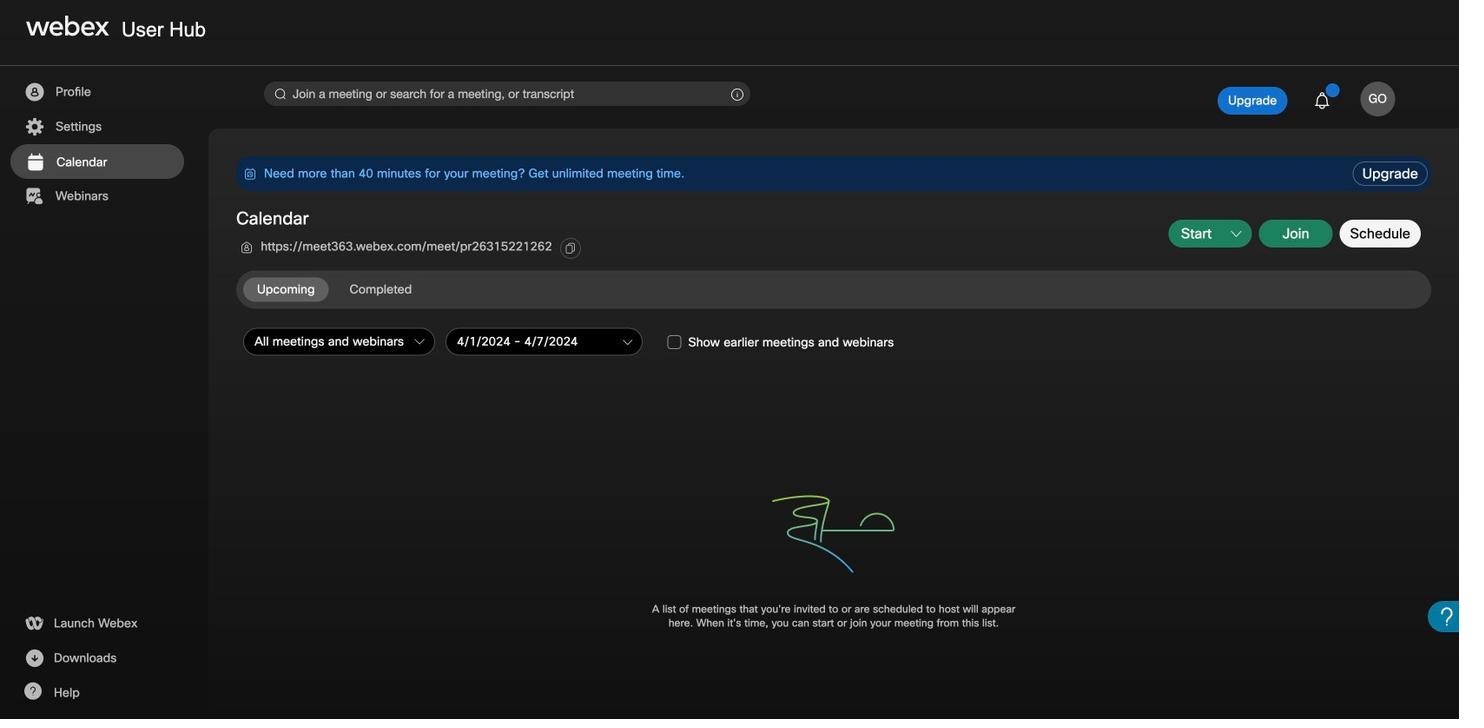 Task type: describe. For each thing, give the bounding box(es) containing it.
2 tab from the left
[[336, 278, 426, 302]]

ng help active image
[[23, 683, 42, 700]]

mds content download_filled image
[[23, 648, 45, 669]]

Join a meeting or search for a meeting, or transcript text field
[[264, 82, 751, 106]]

mds webex helix filled image
[[23, 613, 45, 634]]

copy image
[[565, 243, 577, 255]]

mds settings_filled image
[[23, 116, 45, 137]]



Task type: locate. For each thing, give the bounding box(es) containing it.
start a meeting options image
[[1232, 229, 1242, 240]]

1 horizontal spatial tab
[[336, 278, 426, 302]]

tab list
[[243, 278, 433, 302]]

mds people circle_filled image
[[23, 82, 45, 103]]

region
[[236, 156, 1350, 191]]

cisco webex image
[[26, 16, 109, 36]]

tab
[[243, 278, 329, 302], [336, 278, 426, 302]]

1 tab from the left
[[243, 278, 329, 302]]

mds message queing_bold image
[[243, 167, 257, 181]]

tab panel
[[236, 325, 1435, 677]]

mds meetings_filled image
[[24, 152, 46, 173]]

mds webinar_filled image
[[23, 186, 45, 207]]

0 horizontal spatial tab
[[243, 278, 329, 302]]



Task type: vqa. For each thing, say whether or not it's contained in the screenshot.
new image for      search box
no



